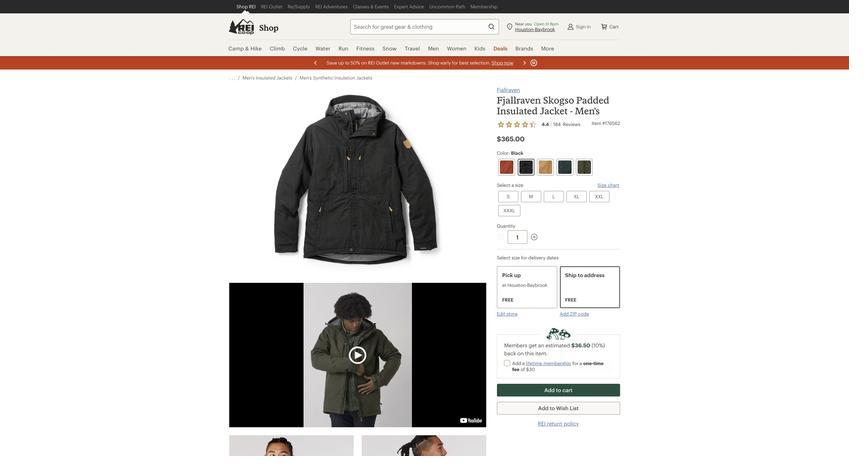 Task type: describe. For each thing, give the bounding box(es) containing it.
deals button
[[489, 40, 511, 57]]

estimated
[[545, 342, 570, 349]]

one-
[[583, 361, 593, 366]]

add to cart
[[544, 387, 572, 394]]

at
[[502, 282, 506, 288]]

none field inside shop banner
[[351, 19, 499, 34]]

shop banner
[[0, 0, 849, 57]]

a for add
[[522, 361, 525, 366]]

cart
[[609, 24, 619, 29]]

rei return policy button
[[538, 420, 579, 428]]

markdowns.
[[401, 60, 427, 66]]

men's insulated jackets link
[[242, 75, 292, 81]]

none search field inside shop banner
[[338, 19, 499, 34]]

code
[[578, 311, 589, 317]]

item #176562
[[592, 120, 620, 126]]

travel
[[405, 45, 420, 52]]

run
[[339, 45, 348, 52]]

decrement quantity image
[[497, 233, 505, 241]]

to for ship to address
[[578, 272, 583, 278]]

rei for rei adventures
[[315, 4, 322, 9]]

selection.
[[470, 60, 490, 66]]

item
[[592, 120, 601, 126]]

open
[[534, 21, 545, 26]]

Search for great gear & clothing text field
[[351, 19, 499, 34]]

advice
[[409, 4, 424, 9]]

policy
[[564, 421, 579, 427]]

water button
[[311, 40, 334, 57]]

more button
[[537, 40, 558, 57]]

events
[[375, 4, 389, 9]]

rei inside the promotional messages marquee
[[368, 60, 374, 66]]

2 fjallraven from the top
[[497, 95, 541, 106]]

color: black
[[497, 150, 523, 156]]

zip
[[570, 311, 577, 317]]

reviews
[[563, 121, 580, 127]]

ship
[[565, 272, 577, 278]]

$30
[[526, 367, 535, 372]]

1 horizontal spatial men's
[[300, 75, 312, 81]]

camp & hike button
[[228, 40, 266, 57]]

wish
[[556, 405, 568, 412]]

of
[[521, 367, 525, 372]]

brands
[[515, 45, 533, 52]]

rei outlet
[[261, 4, 282, 9]]

hike
[[250, 45, 262, 52]]

search image
[[488, 23, 496, 31]]

re/supply link
[[285, 0, 313, 13]]

2 horizontal spatial for
[[572, 361, 578, 366]]

promotional messages marquee
[[0, 56, 849, 70]]

cycle
[[293, 45, 307, 52]]

$365.00
[[497, 135, 525, 143]]

next message image
[[520, 59, 528, 67]]

add for add zip code
[[560, 311, 569, 317]]

color: autumn leaf image
[[500, 161, 513, 174]]

in
[[587, 24, 591, 29]]

color: deep forest image
[[577, 161, 591, 174]]

50%
[[350, 60, 360, 66]]

sign in link
[[564, 20, 593, 33]]

classes
[[353, 4, 369, 9]]

dates
[[547, 255, 559, 261]]

expert advice link
[[391, 0, 427, 13]]

fitness button
[[352, 40, 378, 57]]

sign
[[576, 24, 586, 29]]

lifetime
[[526, 361, 542, 366]]

ship to address
[[565, 272, 605, 278]]

color: buckwheat brown image
[[539, 161, 552, 174]]

0 vertical spatial size
[[515, 182, 523, 188]]

2 jackets from the left
[[357, 75, 372, 81]]

& for classes
[[370, 4, 374, 9]]

m
[[529, 194, 533, 199]]

pause banner message scrolling image
[[530, 59, 538, 67]]

select a size element
[[497, 182, 620, 218]]

youtubelogo image
[[458, 417, 483, 425]]

cart
[[562, 387, 572, 394]]

deals
[[493, 45, 507, 52]]

houston- inside near you open til 8pm houston-baybrook
[[515, 26, 535, 32]]

shop down rei outlet link
[[259, 23, 279, 32]]

1 vertical spatial houston-
[[507, 282, 527, 288]]

climb
[[270, 45, 285, 52]]

path
[[456, 4, 465, 9]]

s button
[[498, 191, 518, 202]]

rei adventures link
[[313, 0, 350, 13]]

fjallraven fjallraven skogso padded insulated jacket - men's
[[497, 87, 609, 116]]

chart
[[608, 182, 619, 188]]

0 horizontal spatial men's
[[242, 75, 255, 81]]

cart link
[[596, 19, 623, 35]]

xxl
[[595, 194, 603, 199]]

re/supply
[[288, 4, 310, 9]]

rei outlet link
[[258, 0, 285, 13]]

xxl button
[[589, 191, 609, 202]]

on inside members get an estimated $36.50 (10%) back on this item.
[[517, 350, 524, 357]]

now
[[504, 60, 513, 66]]

a for select
[[511, 182, 514, 188]]

shop left now
[[491, 60, 503, 66]]

1 fjallraven from the top
[[497, 87, 520, 93]]

color: dark navy image
[[558, 161, 571, 174]]

rei adventures
[[315, 4, 348, 9]]

rei for rei outlet
[[261, 4, 268, 9]]

list
[[570, 405, 579, 412]]

(10%)
[[592, 342, 605, 349]]

select a size
[[497, 182, 523, 188]]

jacket
[[540, 105, 568, 116]]

4.4
[[542, 121, 549, 127]]

xl
[[574, 194, 579, 199]]

add zip code button
[[560, 311, 589, 317]]

1 free from the left
[[502, 297, 513, 303]]

add for add to wish list
[[538, 405, 549, 412]]

kids
[[475, 45, 485, 52]]

more
[[541, 45, 554, 52]]

xxxl
[[504, 208, 515, 214]]

increment quantity image
[[530, 233, 538, 241]]

cycle button
[[289, 40, 311, 57]]



Task type: vqa. For each thing, say whether or not it's contained in the screenshot.
watching
no



Task type: locate. For each thing, give the bounding box(es) containing it.
camp
[[228, 45, 244, 52]]

to left cart
[[556, 387, 561, 394]]

1 vertical spatial select
[[497, 255, 510, 261]]

a left one-
[[579, 361, 582, 366]]

None search field
[[338, 19, 499, 34]]

1 vertical spatial insulated
[[497, 105, 538, 116]]

expert advice
[[394, 4, 424, 9]]

rei inside "link"
[[249, 4, 256, 9]]

run button
[[334, 40, 352, 57]]

None field
[[351, 19, 499, 34]]

& left hike
[[245, 45, 249, 52]]

fjallraven down now
[[497, 87, 520, 93]]

1 horizontal spatial up
[[514, 272, 521, 278]]

women button
[[443, 40, 471, 57]]

add inside 'add to wish list' button
[[538, 405, 549, 412]]

expert
[[394, 4, 408, 9]]

1 horizontal spatial &
[[370, 4, 374, 9]]

you
[[525, 21, 532, 26]]

up right save
[[338, 60, 344, 66]]

baybrook down delivery
[[527, 282, 547, 288]]

0 vertical spatial fjallraven
[[497, 87, 520, 93]]

free up the edit store
[[502, 297, 513, 303]]

0 vertical spatial for
[[452, 60, 458, 66]]

to left 50%
[[345, 60, 349, 66]]

men's right . . . dropdown button in the left top of the page
[[242, 75, 255, 81]]

men's up item
[[575, 105, 600, 116]]

2 horizontal spatial .
[[234, 75, 235, 81]]

to left wish
[[550, 405, 555, 412]]

1 horizontal spatial on
[[517, 350, 524, 357]]

sign in
[[576, 24, 591, 29]]

0 vertical spatial select
[[497, 182, 510, 188]]

this
[[525, 350, 534, 357]]

free
[[502, 297, 513, 303], [565, 297, 576, 303]]

get
[[529, 342, 537, 349]]

2 free from the left
[[565, 297, 576, 303]]

women
[[447, 45, 467, 52]]

0 horizontal spatial outlet
[[269, 4, 282, 9]]

1 vertical spatial baybrook
[[527, 282, 547, 288]]

0 vertical spatial insulated
[[256, 75, 276, 81]]

water
[[315, 45, 330, 52]]

membership
[[471, 4, 498, 9]]

jackets
[[277, 75, 292, 81], [357, 75, 372, 81]]

None number field
[[508, 231, 527, 244]]

2 select from the top
[[497, 255, 510, 261]]

insulated inside fjallraven fjallraven skogso padded insulated jacket - men's
[[497, 105, 538, 116]]

2 horizontal spatial men's
[[575, 105, 600, 116]]

0 horizontal spatial a
[[511, 182, 514, 188]]

&
[[370, 4, 374, 9], [245, 45, 249, 52]]

near you open til 8pm houston-baybrook
[[515, 21, 559, 32]]

& inside dropdown button
[[245, 45, 249, 52]]

membership
[[543, 361, 571, 366]]

2 / from the left
[[295, 75, 297, 81]]

shop
[[236, 4, 248, 9], [259, 23, 279, 32], [428, 60, 439, 66], [491, 60, 503, 66]]

baybrook inside near you open til 8pm houston-baybrook
[[535, 26, 555, 32]]

previous message image
[[311, 59, 319, 67]]

0 horizontal spatial on
[[361, 60, 367, 66]]

1 / from the left
[[238, 75, 240, 81]]

/
[[238, 75, 240, 81], [295, 75, 297, 81]]

save
[[327, 60, 337, 66]]

on right 50%
[[361, 60, 367, 66]]

men's inside fjallraven fjallraven skogso padded insulated jacket - men's
[[575, 105, 600, 116]]

add for add to cart
[[544, 387, 555, 394]]

color: black image
[[519, 161, 533, 174]]

add left "zip"
[[560, 311, 569, 317]]

to right ship
[[578, 272, 583, 278]]

outlet inside the promotional messages marquee
[[376, 60, 389, 66]]

rei left the return
[[538, 421, 546, 427]]

& left events
[[370, 4, 374, 9]]

1 vertical spatial &
[[245, 45, 249, 52]]

shop up rei co-op, go to rei.com home page link
[[236, 4, 248, 9]]

a up s button
[[511, 182, 514, 188]]

save up to 50% on rei outlet new markdowns. shop early for best selection. shop now
[[327, 60, 513, 66]]

add for add a lifetime membership for a
[[512, 361, 521, 366]]

edit store button
[[497, 311, 518, 317]]

item.
[[535, 350, 548, 357]]

baybrook
[[535, 26, 555, 32], [527, 282, 547, 288]]

rei co-op, go to rei.com home page link
[[228, 19, 254, 35]]

size up s button
[[515, 182, 523, 188]]

add up 'fee'
[[512, 361, 521, 366]]

on left this
[[517, 350, 524, 357]]

time
[[593, 361, 604, 366]]

rei co-op, go to rei.com home page image
[[228, 19, 254, 35]]

for left best
[[452, 60, 458, 66]]

up inside the promotional messages marquee
[[338, 60, 344, 66]]

0 vertical spatial houston-
[[515, 26, 535, 32]]

lifetime membership button
[[526, 361, 571, 367]]

184 reviews
[[553, 121, 580, 127]]

xl button
[[566, 191, 587, 202]]

outlet left new
[[376, 60, 389, 66]]

houston- down pick up
[[507, 282, 527, 288]]

2 . from the left
[[232, 75, 233, 81]]

1 horizontal spatial .
[[232, 75, 233, 81]]

insulated down fjallraven link
[[497, 105, 538, 116]]

size
[[598, 182, 607, 188]]

0 horizontal spatial .
[[229, 75, 230, 81]]

rei inside button
[[538, 421, 546, 427]]

snow
[[382, 45, 397, 52]]

kids button
[[471, 40, 489, 57]]

fjallraven link
[[497, 86, 520, 94]]

rei down "fitness" dropdown button
[[368, 60, 374, 66]]

for
[[452, 60, 458, 66], [521, 255, 527, 261], [572, 361, 578, 366]]

. . . / men's insulated jackets / men's synthetic insulation jackets
[[229, 75, 372, 81]]

1 horizontal spatial jackets
[[357, 75, 372, 81]]

add to wish list
[[538, 405, 579, 412]]

fjallraven down fjallraven link
[[497, 95, 541, 106]]

add to cart button
[[497, 384, 620, 397]]

1 . from the left
[[229, 75, 230, 81]]

travel button
[[401, 40, 424, 57]]

add to wish list button
[[497, 402, 620, 415]]

add inside popup button
[[544, 387, 555, 394]]

/ right . . . dropdown button in the left top of the page
[[238, 75, 240, 81]]

0 horizontal spatial up
[[338, 60, 344, 66]]

return
[[547, 421, 562, 427]]

0 horizontal spatial /
[[238, 75, 240, 81]]

size chart
[[598, 182, 619, 188]]

shop inside "link"
[[236, 4, 248, 9]]

adventures
[[323, 4, 348, 9]]

to
[[345, 60, 349, 66], [578, 272, 583, 278], [556, 387, 561, 394], [550, 405, 555, 412]]

2 horizontal spatial a
[[579, 361, 582, 366]]

0 horizontal spatial insulated
[[256, 75, 276, 81]]

/ left synthetic
[[295, 75, 297, 81]]

a
[[511, 182, 514, 188], [522, 361, 525, 366], [579, 361, 582, 366]]

3 . from the left
[[234, 75, 235, 81]]

select for select size for delivery dates
[[497, 255, 510, 261]]

select size for delivery dates
[[497, 255, 559, 261]]

to inside the promotional messages marquee
[[345, 60, 349, 66]]

edit store
[[497, 311, 518, 317]]

free up "zip"
[[565, 297, 576, 303]]

men
[[428, 45, 439, 52]]

rei for rei return policy
[[538, 421, 546, 427]]

for inside the promotional messages marquee
[[452, 60, 458, 66]]

skogso
[[543, 95, 574, 106]]

0 horizontal spatial &
[[245, 45, 249, 52]]

add a lifetime membership for a
[[512, 361, 583, 366]]

1 vertical spatial fjallraven
[[497, 95, 541, 106]]

rei left 'rei outlet'
[[249, 4, 256, 9]]

pick
[[502, 272, 513, 278]]

1 vertical spatial up
[[514, 272, 521, 278]]

add left cart
[[544, 387, 555, 394]]

rei left "adventures"
[[315, 4, 322, 9]]

early
[[440, 60, 451, 66]]

up right pick
[[514, 272, 521, 278]]

1 horizontal spatial outlet
[[376, 60, 389, 66]]

0 vertical spatial up
[[338, 60, 344, 66]]

2 vertical spatial for
[[572, 361, 578, 366]]

1 horizontal spatial for
[[521, 255, 527, 261]]

& for camp
[[245, 45, 249, 52]]

add inside "add zip code" button
[[560, 311, 569, 317]]

add zip code
[[560, 311, 589, 317]]

1 horizontal spatial insulated
[[497, 105, 538, 116]]

up for pick
[[514, 272, 521, 278]]

black
[[511, 150, 523, 156]]

men's
[[242, 75, 255, 81], [300, 75, 312, 81], [575, 105, 600, 116]]

men's synthetic insulation jackets link
[[300, 75, 372, 81]]

shop left the early
[[428, 60, 439, 66]]

jackets down 50%
[[357, 75, 372, 81]]

shop rei link
[[234, 0, 258, 13]]

1 horizontal spatial free
[[565, 297, 576, 303]]

0 vertical spatial &
[[370, 4, 374, 9]]

0 horizontal spatial for
[[452, 60, 458, 66]]

s
[[507, 194, 510, 199]]

select for select a size
[[497, 182, 510, 188]]

jackets down climb dropdown button
[[277, 75, 292, 81]]

0 vertical spatial on
[[361, 60, 367, 66]]

fitness
[[356, 45, 374, 52]]

to inside popup button
[[556, 387, 561, 394]]

up for save
[[338, 60, 344, 66]]

size up pick up
[[512, 255, 520, 261]]

outlet inside rei outlet link
[[269, 4, 282, 9]]

rei inside 'link'
[[315, 4, 322, 9]]

add left wish
[[538, 405, 549, 412]]

rei right the shop rei
[[261, 4, 268, 9]]

classes & events link
[[350, 0, 391, 13]]

rei return policy
[[538, 421, 579, 427]]

shop link
[[259, 23, 279, 33]]

1 vertical spatial size
[[512, 255, 520, 261]]

membership link
[[468, 0, 500, 13]]

1 vertical spatial for
[[521, 255, 527, 261]]

for left one-
[[572, 361, 578, 366]]

0 horizontal spatial free
[[502, 297, 513, 303]]

1 vertical spatial outlet
[[376, 60, 389, 66]]

on inside marquee
[[361, 60, 367, 66]]

outlet up shop link
[[269, 4, 282, 9]]

uncommon
[[429, 4, 455, 9]]

men's left synthetic
[[300, 75, 312, 81]]

1 horizontal spatial a
[[522, 361, 525, 366]]

baybrook down til
[[535, 26, 555, 32]]

rei
[[249, 4, 256, 9], [261, 4, 268, 9], [315, 4, 322, 9], [368, 60, 374, 66], [538, 421, 546, 427]]

select up pick
[[497, 255, 510, 261]]

184
[[553, 121, 561, 127]]

$36.50
[[571, 342, 590, 349]]

0 vertical spatial baybrook
[[535, 26, 555, 32]]

play fjallraven skogso padded insulated jacket - men's video image
[[347, 345, 368, 366]]

0 vertical spatial outlet
[[269, 4, 282, 9]]

1 horizontal spatial /
[[295, 75, 297, 81]]

for left delivery
[[521, 255, 527, 261]]

1 jackets from the left
[[277, 75, 292, 81]]

a up of
[[522, 361, 525, 366]]

#176562
[[603, 120, 620, 126]]

to for add to wish list
[[550, 405, 555, 412]]

1 vertical spatial on
[[517, 350, 524, 357]]

uncommon path link
[[427, 0, 468, 13]]

houston- down you at the right
[[515, 26, 535, 32]]

til
[[546, 21, 549, 26]]

fjallraven
[[497, 87, 520, 93], [497, 95, 541, 106]]

color:
[[497, 150, 510, 156]]

select up s
[[497, 182, 510, 188]]

size chart button
[[598, 182, 619, 188]]

to inside button
[[550, 405, 555, 412]]

insulated down hike
[[256, 75, 276, 81]]

to for add to cart
[[556, 387, 561, 394]]

0 horizontal spatial jackets
[[277, 75, 292, 81]]

1 select from the top
[[497, 182, 510, 188]]



